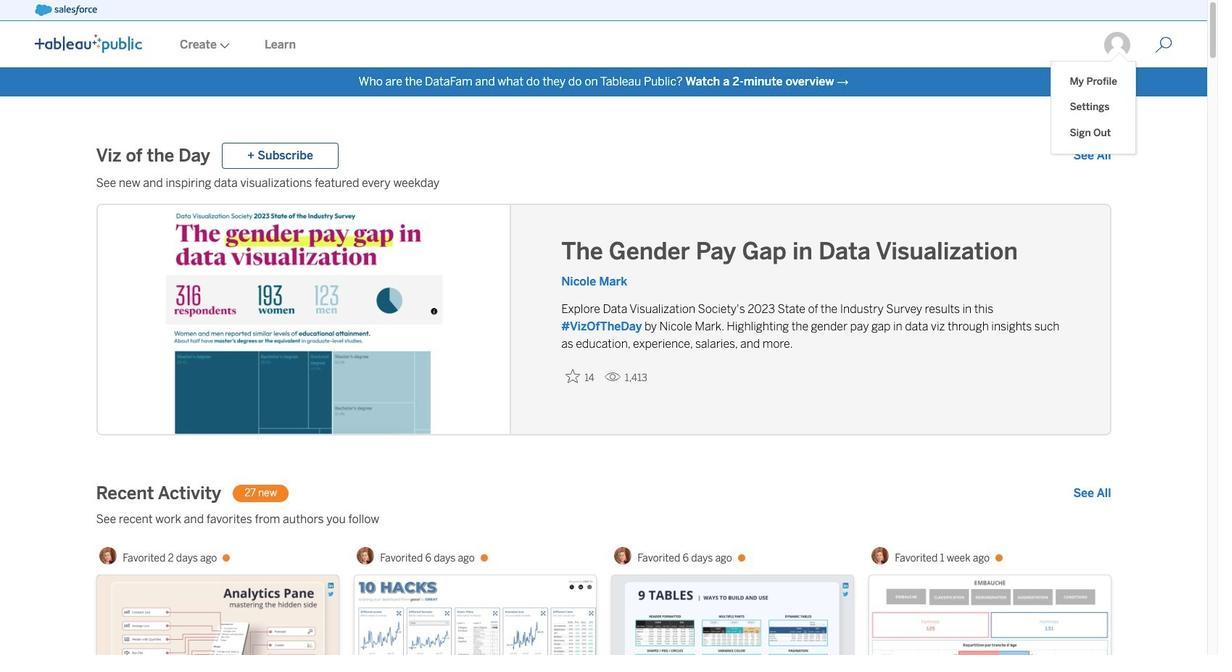 Task type: describe. For each thing, give the bounding box(es) containing it.
see recent work and favorites from authors you follow element
[[96, 512, 1112, 529]]

angela drucioc image for 1st workbook thumbnail from left
[[100, 548, 117, 565]]

2 angela drucioc image from the left
[[615, 548, 632, 565]]

Add Favorite button
[[562, 365, 599, 389]]

see new and inspiring data visualizations featured every weekday element
[[96, 175, 1112, 192]]

4 workbook thumbnail image from the left
[[870, 576, 1111, 656]]

add favorite image
[[566, 369, 581, 384]]

1 workbook thumbnail image from the left
[[97, 576, 338, 656]]

tara.schultz image
[[1104, 30, 1133, 59]]

viz of the day heading
[[96, 144, 210, 168]]



Task type: vqa. For each thing, say whether or not it's contained in the screenshot.
second the remove favorite button from right
no



Task type: locate. For each thing, give the bounding box(es) containing it.
1 angela drucioc image from the left
[[100, 548, 117, 565]]

1 horizontal spatial angela drucioc image
[[872, 548, 890, 565]]

list options menu
[[1052, 62, 1136, 154]]

1 angela drucioc image from the left
[[357, 548, 375, 565]]

angela drucioc image
[[100, 548, 117, 565], [872, 548, 890, 565]]

0 horizontal spatial angela drucioc image
[[100, 548, 117, 565]]

dialog
[[1052, 52, 1136, 154]]

1 horizontal spatial angela drucioc image
[[615, 548, 632, 565]]

recent activity heading
[[96, 483, 221, 506]]

salesforce logo image
[[35, 4, 97, 16]]

logo image
[[35, 34, 142, 53]]

see all viz of the day element
[[1074, 147, 1112, 165]]

go to search image
[[1138, 36, 1191, 54]]

workbook thumbnail image
[[97, 576, 338, 656], [354, 576, 596, 656], [612, 576, 854, 656], [870, 576, 1111, 656]]

see all recent activity element
[[1074, 485, 1112, 503]]

tableau public viz of the day image
[[98, 205, 512, 438]]

2 workbook thumbnail image from the left
[[354, 576, 596, 656]]

angela drucioc image for 4th workbook thumbnail
[[872, 548, 890, 565]]

angela drucioc image
[[357, 548, 375, 565], [615, 548, 632, 565]]

0 horizontal spatial angela drucioc image
[[357, 548, 375, 565]]

3 workbook thumbnail image from the left
[[612, 576, 854, 656]]

2 angela drucioc image from the left
[[872, 548, 890, 565]]



